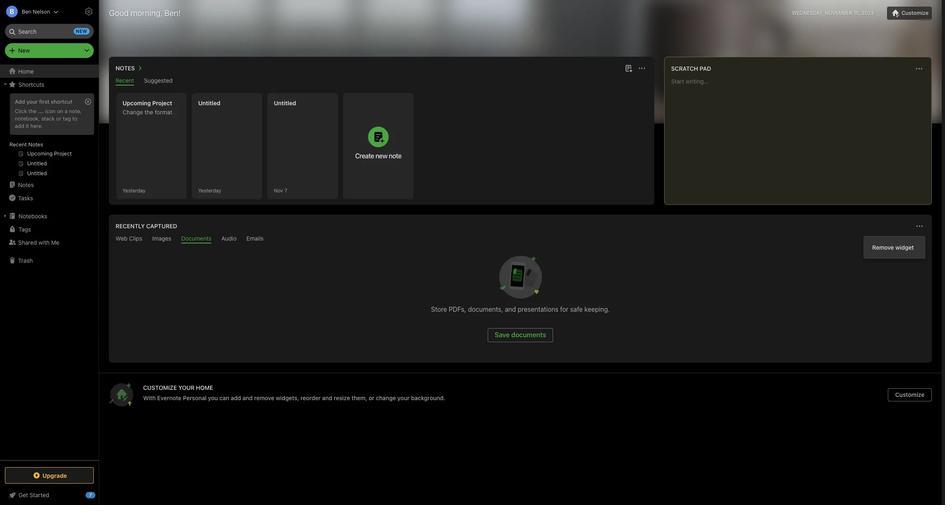 Task type: vqa. For each thing, say whether or not it's contained in the screenshot.
2nd ":" from left
no



Task type: describe. For each thing, give the bounding box(es) containing it.
change
[[376, 395, 396, 402]]

shared with me link
[[0, 236, 98, 249]]

add inside customize your home with evernote personal you can add and remove widgets, reorder and resize them, or change your background.
[[231, 395, 241, 402]]

your
[[178, 384, 195, 391]]

recent tab panel
[[109, 86, 655, 205]]

emails
[[247, 235, 264, 242]]

create
[[355, 152, 374, 160]]

click to collapse image
[[96, 490, 102, 500]]

customize
[[143, 384, 177, 391]]

tags button
[[0, 223, 98, 236]]

note
[[389, 152, 402, 160]]

to
[[72, 115, 77, 122]]

remove widget
[[873, 244, 914, 251]]

widget
[[896, 244, 914, 251]]

can
[[220, 395, 229, 402]]

recently
[[116, 223, 145, 230]]

remove widget link
[[865, 242, 925, 253]]

recent tab
[[116, 77, 134, 86]]

evernote
[[157, 395, 182, 402]]

note,
[[69, 108, 82, 114]]

shared with me
[[18, 239, 59, 246]]

web clips
[[116, 235, 142, 242]]

shortcuts
[[19, 81, 44, 88]]

audio
[[221, 235, 237, 242]]

notebooks link
[[0, 209, 98, 223]]

2023
[[862, 10, 874, 16]]

Search text field
[[11, 24, 88, 39]]

new
[[18, 47, 30, 54]]

1 vertical spatial notes
[[28, 141, 43, 148]]

pdfs,
[[449, 306, 466, 313]]

...
[[38, 108, 44, 114]]

or inside icon on a note, notebook, stack or tag to add it here.
[[56, 115, 61, 122]]

documents tab panel
[[109, 244, 932, 363]]

nov 7
[[274, 187, 287, 194]]

untitled for yesterday
[[198, 100, 220, 107]]

the inside group
[[29, 108, 37, 114]]

expand notebooks image
[[2, 213, 9, 219]]

them,
[[352, 395, 367, 402]]

and inside documents tab panel
[[505, 306, 516, 313]]

shortcut
[[51, 98, 72, 105]]

recently captured
[[116, 223, 177, 230]]

tab list for notes
[[111, 77, 653, 86]]

upgrade button
[[5, 467, 94, 484]]

with
[[143, 395, 156, 402]]

good morning, ben!
[[109, 8, 181, 18]]

icon on a note, notebook, stack or tag to add it here.
[[15, 108, 82, 129]]

tags
[[19, 226, 31, 233]]

more actions field for recently captured
[[914, 221, 926, 232]]

stack
[[41, 115, 55, 122]]

get
[[19, 492, 28, 499]]

reorder
[[301, 395, 321, 402]]

started
[[30, 492, 49, 499]]

home link
[[0, 65, 99, 78]]

7 inside 'help and learning task checklist' field
[[89, 493, 92, 498]]

images tab
[[152, 235, 171, 244]]

save documents
[[495, 331, 546, 339]]

with
[[38, 239, 50, 246]]

for
[[561, 306, 569, 313]]

store
[[431, 306, 447, 313]]

Help and Learning task checklist field
[[0, 489, 99, 502]]

get started
[[19, 492, 49, 499]]

scratch pad
[[672, 65, 712, 72]]

remove
[[254, 395, 274, 402]]

Start writing… text field
[[672, 78, 932, 198]]

ben
[[22, 8, 31, 15]]

web clips tab
[[116, 235, 142, 244]]

web
[[116, 235, 128, 242]]

documents
[[512, 331, 546, 339]]

your inside group
[[26, 98, 38, 105]]

scratch
[[672, 65, 699, 72]]

store pdfs, documents, and presentations for safe keeping.
[[431, 306, 610, 313]]

more actions image inside field
[[915, 64, 925, 74]]

1 yesterday from the left
[[123, 187, 146, 194]]

save
[[495, 331, 510, 339]]

here.
[[30, 123, 43, 129]]

nov
[[274, 187, 283, 194]]

untitled for nov 7
[[274, 100, 296, 107]]

pad
[[700, 65, 712, 72]]

more actions field for scratch pad
[[914, 63, 925, 74]]



Task type: locate. For each thing, give the bounding box(es) containing it.
notes inside button
[[116, 65, 135, 72]]

first
[[39, 98, 49, 105]]

add your first shortcut
[[15, 98, 72, 105]]

0 vertical spatial customize
[[902, 9, 929, 16]]

morning,
[[131, 8, 163, 18]]

create new note
[[355, 152, 402, 160]]

more actions image
[[915, 221, 925, 231]]

the left format
[[145, 109, 153, 116]]

notebooks
[[19, 213, 47, 220]]

trash
[[18, 257, 33, 264]]

click the ...
[[15, 108, 44, 114]]

documents
[[181, 235, 212, 242]]

notes up recent tab
[[116, 65, 135, 72]]

1 horizontal spatial your
[[398, 395, 410, 402]]

1 horizontal spatial and
[[322, 395, 332, 402]]

icon
[[45, 108, 55, 114]]

add left it
[[15, 123, 24, 129]]

recent for recent
[[116, 77, 134, 84]]

new inside button
[[376, 152, 388, 160]]

0 vertical spatial new
[[76, 28, 87, 34]]

and left "remove"
[[243, 395, 253, 402]]

tab list containing recent
[[111, 77, 653, 86]]

1 vertical spatial 7
[[89, 493, 92, 498]]

1 horizontal spatial untitled
[[274, 100, 296, 107]]

ben nelson
[[22, 8, 50, 15]]

ben!
[[165, 8, 181, 18]]

recent for recent notes
[[9, 141, 27, 148]]

group inside 'tree'
[[0, 91, 98, 181]]

new button
[[5, 43, 94, 58]]

recent
[[116, 77, 134, 84], [9, 141, 27, 148]]

notes up the tasks at the top left of page
[[18, 181, 34, 188]]

or down on
[[56, 115, 61, 122]]

add
[[15, 98, 25, 105]]

suggested tab
[[144, 77, 173, 86]]

recent down 'notes' button
[[116, 77, 134, 84]]

and left resize
[[322, 395, 332, 402]]

new down settings image
[[76, 28, 87, 34]]

customize your home with evernote personal you can add and remove widgets, reorder and resize them, or change your background.
[[143, 384, 445, 402]]

tag
[[63, 115, 71, 122]]

audio tab
[[221, 235, 237, 244]]

1 untitled from the left
[[198, 100, 220, 107]]

0 horizontal spatial your
[[26, 98, 38, 105]]

background.
[[411, 395, 445, 402]]

a
[[65, 108, 68, 114]]

remove
[[873, 244, 894, 251]]

shortcuts button
[[0, 78, 98, 91]]

home
[[196, 384, 213, 391]]

1 vertical spatial new
[[376, 152, 388, 160]]

it
[[26, 123, 29, 129]]

your up click the ...
[[26, 98, 38, 105]]

your inside customize your home with evernote personal you can add and remove widgets, reorder and resize them, or change your background.
[[398, 395, 410, 402]]

1 vertical spatial customize
[[896, 391, 925, 398]]

1 horizontal spatial or
[[369, 395, 375, 402]]

add
[[15, 123, 24, 129], [231, 395, 241, 402]]

tab list for recently captured
[[111, 235, 931, 244]]

project
[[152, 100, 172, 107]]

7 left click to collapse image
[[89, 493, 92, 498]]

0 horizontal spatial untitled
[[198, 100, 220, 107]]

tasks button
[[0, 191, 98, 205]]

notes link
[[0, 178, 98, 191]]

notebook,
[[15, 115, 40, 122]]

7 right nov on the top left
[[285, 187, 287, 194]]

more actions image
[[637, 63, 647, 73], [915, 64, 925, 74]]

1 vertical spatial or
[[369, 395, 375, 402]]

or
[[56, 115, 61, 122], [369, 395, 375, 402]]

0 horizontal spatial or
[[56, 115, 61, 122]]

0 horizontal spatial more actions image
[[637, 63, 647, 73]]

0 vertical spatial your
[[26, 98, 38, 105]]

0 horizontal spatial yesterday
[[123, 187, 146, 194]]

customize
[[902, 9, 929, 16], [896, 391, 925, 398]]

captured
[[146, 223, 177, 230]]

1 vertical spatial add
[[231, 395, 241, 402]]

0 horizontal spatial the
[[29, 108, 37, 114]]

2 untitled from the left
[[274, 100, 296, 107]]

notes button
[[114, 63, 145, 73]]

your right change
[[398, 395, 410, 402]]

tab list
[[111, 77, 653, 86], [111, 235, 931, 244]]

tab list containing web clips
[[111, 235, 931, 244]]

0 vertical spatial recent
[[116, 77, 134, 84]]

Account field
[[0, 3, 58, 20]]

and right documents,
[[505, 306, 516, 313]]

2 vertical spatial notes
[[18, 181, 34, 188]]

notes
[[116, 65, 135, 72], [28, 141, 43, 148], [18, 181, 34, 188]]

1 horizontal spatial new
[[376, 152, 388, 160]]

tree
[[0, 65, 99, 460]]

add right can
[[231, 395, 241, 402]]

0 horizontal spatial 7
[[89, 493, 92, 498]]

upcoming
[[123, 100, 151, 107]]

new left note
[[376, 152, 388, 160]]

1 horizontal spatial the
[[145, 109, 153, 116]]

0 horizontal spatial recent
[[9, 141, 27, 148]]

notes down here.
[[28, 141, 43, 148]]

format
[[155, 109, 172, 116]]

group containing add your first shortcut
[[0, 91, 98, 181]]

0 vertical spatial or
[[56, 115, 61, 122]]

trash link
[[0, 254, 98, 267]]

recent inside group
[[9, 141, 27, 148]]

yesterday
[[123, 187, 146, 194], [198, 187, 221, 194]]

documents,
[[468, 306, 503, 313]]

0 horizontal spatial add
[[15, 123, 24, 129]]

images
[[152, 235, 171, 242]]

0 vertical spatial add
[[15, 123, 24, 129]]

save documents button
[[488, 328, 553, 342]]

tree containing home
[[0, 65, 99, 460]]

add inside icon on a note, notebook, stack or tag to add it here.
[[15, 123, 24, 129]]

presentations
[[518, 306, 559, 313]]

recent inside tab list
[[116, 77, 134, 84]]

7 inside recent tab panel
[[285, 187, 287, 194]]

new search field
[[11, 24, 90, 39]]

1 tab list from the top
[[111, 77, 653, 86]]

recent notes
[[9, 141, 43, 148]]

scratch pad button
[[670, 64, 712, 74]]

change
[[123, 109, 143, 116]]

1 vertical spatial tab list
[[111, 235, 931, 244]]

shared
[[18, 239, 37, 246]]

the inside 'upcoming project change the format'
[[145, 109, 153, 116]]

1 horizontal spatial yesterday
[[198, 187, 221, 194]]

2 tab list from the top
[[111, 235, 931, 244]]

More actions field
[[637, 63, 648, 74], [914, 63, 925, 74], [914, 221, 926, 232]]

settings image
[[84, 7, 94, 16]]

november
[[826, 10, 853, 16]]

the
[[29, 108, 37, 114], [145, 109, 153, 116]]

good
[[109, 8, 129, 18]]

safe
[[570, 306, 583, 313]]

personal
[[183, 395, 207, 402]]

create new note button
[[343, 93, 414, 199]]

or inside customize your home with evernote personal you can add and remove widgets, reorder and resize them, or change your background.
[[369, 395, 375, 402]]

wednesday,
[[793, 10, 824, 16]]

0 horizontal spatial and
[[243, 395, 253, 402]]

or right "them," on the left bottom of page
[[369, 395, 375, 402]]

0 vertical spatial customize button
[[888, 7, 932, 20]]

1 vertical spatial recent
[[9, 141, 27, 148]]

2 yesterday from the left
[[198, 187, 221, 194]]

1 horizontal spatial add
[[231, 395, 241, 402]]

resize
[[334, 395, 350, 402]]

0 vertical spatial 7
[[285, 187, 287, 194]]

1 vertical spatial customize button
[[888, 388, 932, 402]]

new inside search box
[[76, 28, 87, 34]]

you
[[208, 395, 218, 402]]

nelson
[[33, 8, 50, 15]]

keeping.
[[585, 306, 610, 313]]

2 horizontal spatial and
[[505, 306, 516, 313]]

1 vertical spatial your
[[398, 395, 410, 402]]

group
[[0, 91, 98, 181]]

your
[[26, 98, 38, 105], [398, 395, 410, 402]]

emails tab
[[247, 235, 264, 244]]

1 horizontal spatial 7
[[285, 187, 287, 194]]

click
[[15, 108, 27, 114]]

15,
[[854, 10, 861, 16]]

tasks
[[18, 194, 33, 201]]

documents tab
[[181, 235, 212, 244]]

home
[[18, 68, 34, 75]]

0 horizontal spatial new
[[76, 28, 87, 34]]

0 vertical spatial tab list
[[111, 77, 653, 86]]

1 horizontal spatial recent
[[116, 77, 134, 84]]

0 vertical spatial notes
[[116, 65, 135, 72]]

recently captured button
[[114, 221, 177, 231]]

the left ...
[[29, 108, 37, 114]]

recent down it
[[9, 141, 27, 148]]

upgrade
[[42, 472, 67, 479]]

clips
[[129, 235, 142, 242]]

1 horizontal spatial more actions image
[[915, 64, 925, 74]]



